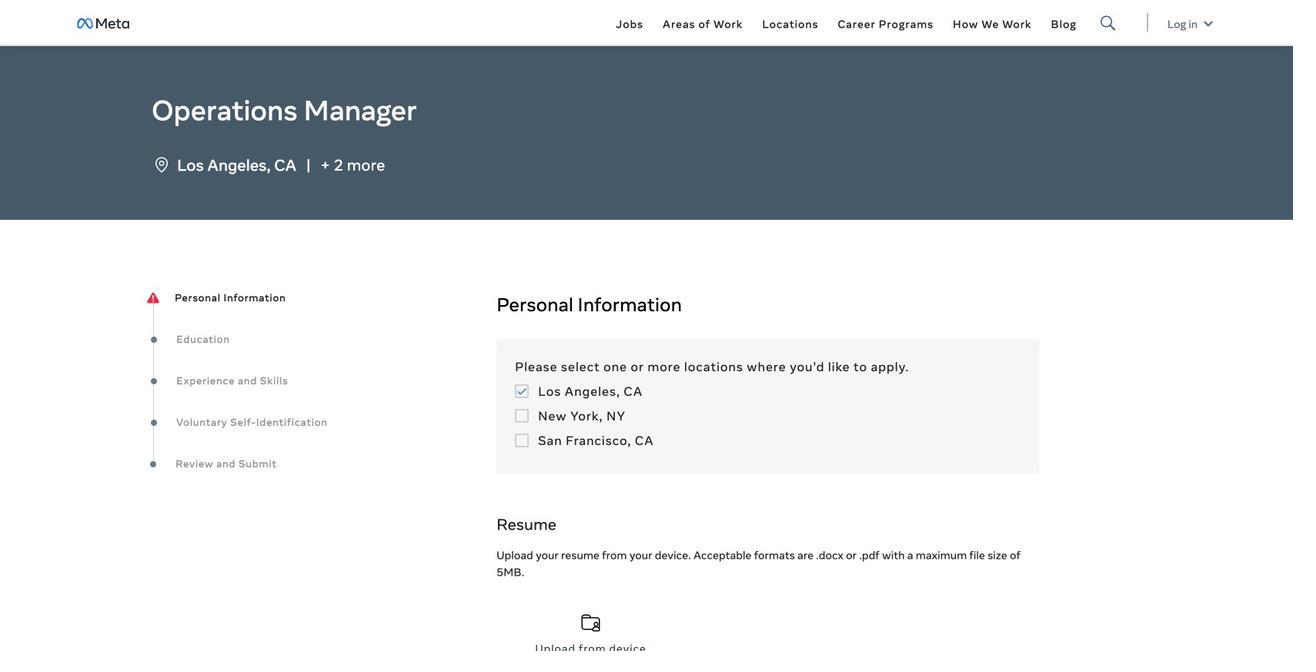 Task type: locate. For each thing, give the bounding box(es) containing it.
desktop nav logo image
[[77, 18, 129, 30]]



